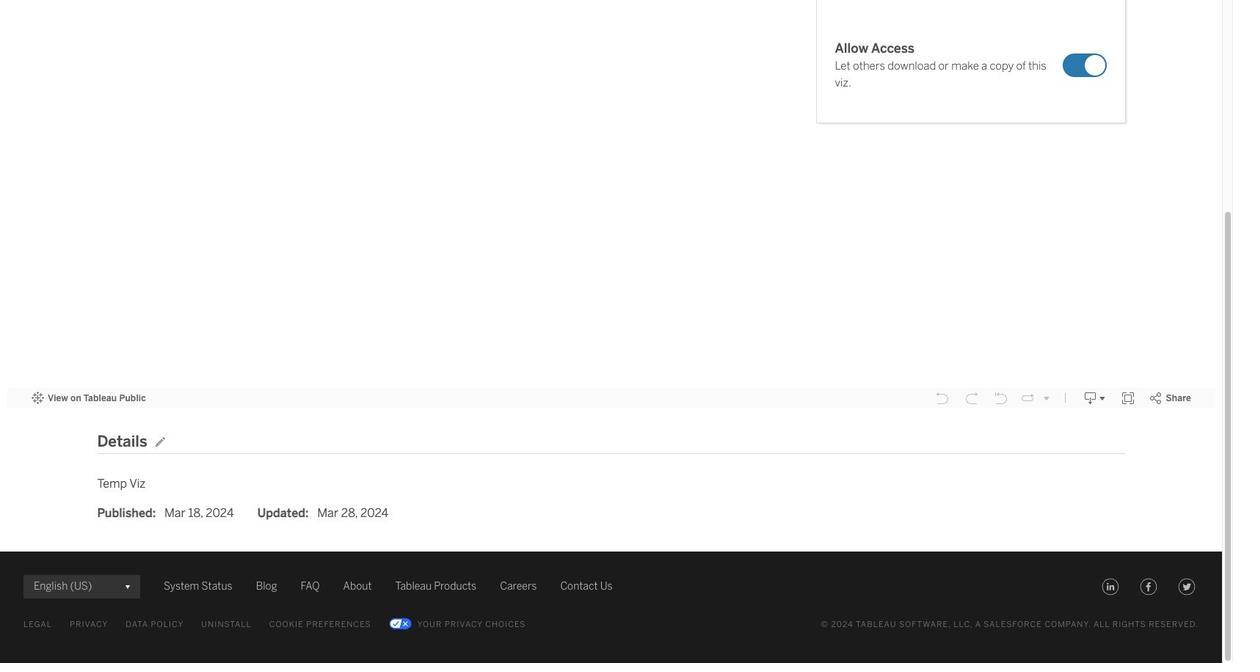 Task type: locate. For each thing, give the bounding box(es) containing it.
dialog
[[817, 0, 1125, 122]]

menu item
[[824, 15, 1118, 115]]

selected language element
[[34, 575, 130, 599]]



Task type: vqa. For each thing, say whether or not it's contained in the screenshot.
Workbook thumbnail
no



